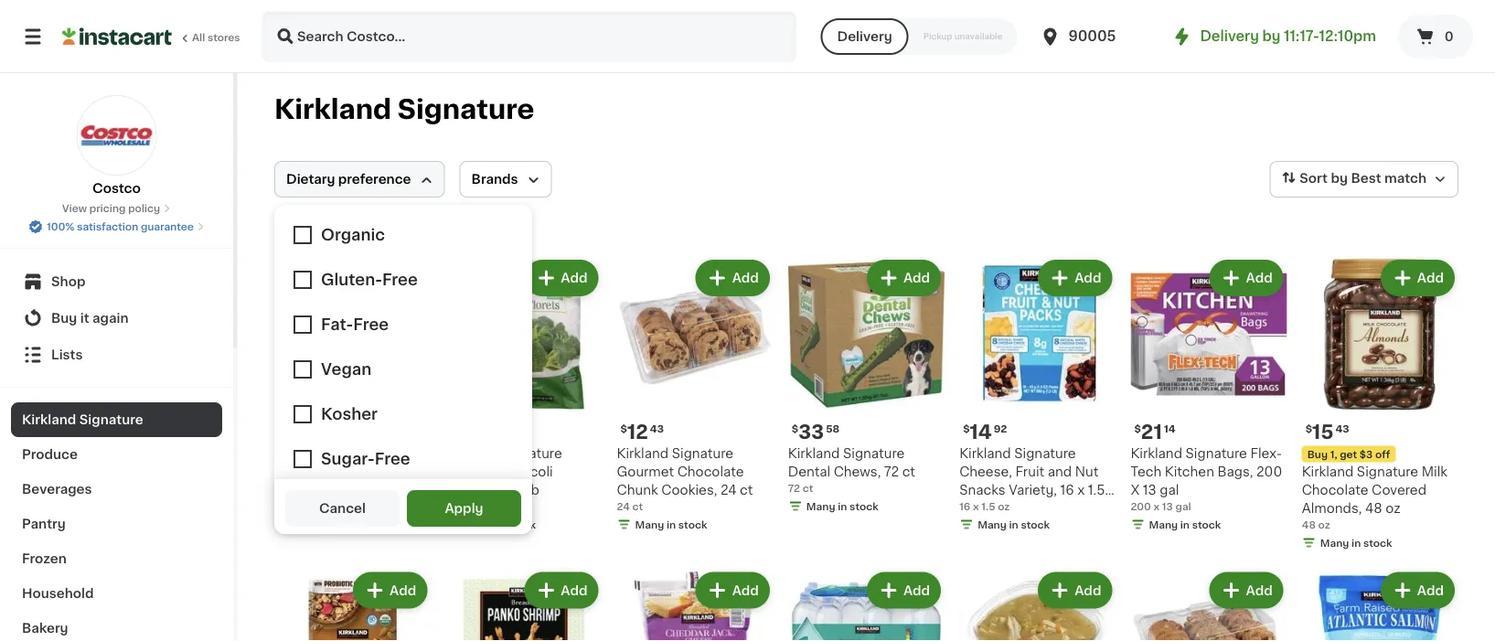Task type: describe. For each thing, give the bounding box(es) containing it.
31
[[285, 422, 306, 442]]

by for sort
[[1331, 172, 1348, 185]]

$ for 12
[[621, 423, 627, 433]]

preference
[[338, 173, 411, 186]]

produce
[[22, 448, 78, 461]]

1 vertical spatial 200
[[1131, 501, 1151, 511]]

4 down lbs
[[274, 501, 281, 511]]

sort by
[[1300, 172, 1348, 185]]

4 down florets,
[[446, 501, 453, 511]]

service type group
[[821, 18, 1017, 55]]

1 vertical spatial 24
[[617, 501, 630, 511]]

match
[[1385, 172, 1427, 185]]

brands button
[[460, 161, 552, 198]]

100%
[[47, 222, 75, 232]]

product group containing 31
[[274, 256, 431, 535]]

0 button
[[1399, 15, 1474, 59]]

kirkland for kirkland signature gourmet chocolate chunk cookies, 24 ct
[[617, 447, 669, 459]]

kirkland for kirkland signature organic broccoli florets, 4 x 1 lb
[[446, 447, 497, 459]]

21
[[1141, 422, 1163, 442]]

1 horizontal spatial lb
[[470, 501, 480, 511]]

all stores link
[[62, 11, 241, 62]]

beverages link
[[11, 472, 222, 507]]

ct down chunk
[[633, 501, 643, 511]]

lists
[[51, 348, 83, 361]]

$ for 33
[[792, 423, 799, 433]]

43 for 15
[[1336, 423, 1350, 433]]

1 horizontal spatial kirkland signature
[[274, 96, 534, 123]]

view
[[62, 204, 87, 214]]

almonds,
[[1302, 502, 1362, 514]]

$ 15 43
[[1306, 422, 1350, 442]]

costco
[[93, 182, 141, 195]]

dietary
[[286, 173, 335, 186]]

frozen link
[[11, 541, 222, 576]]

stock for 09
[[336, 519, 365, 529]]

ct down the 'dental'
[[803, 483, 813, 493]]

and
[[1048, 465, 1072, 478]]

1 vertical spatial 48
[[1302, 519, 1316, 529]]

$ 33 58
[[792, 422, 840, 442]]

buy 1, get $3 off
[[1308, 449, 1391, 459]]

lb for 4
[[284, 501, 294, 511]]

delivery for delivery
[[837, 30, 892, 43]]

kirkland signature organic broccoli florets, 4 x 1 lb 4 x 1 lb
[[446, 447, 562, 511]]

$ 12 43
[[621, 422, 664, 442]]

cancel
[[319, 502, 366, 515]]

lb for 1
[[528, 483, 539, 496]]

signature inside kirkland signature link
[[79, 413, 143, 426]]

buy for buy it again
[[51, 312, 77, 325]]

many for 12
[[635, 519, 664, 529]]

kirkland signature organic ground beef, 4 lbs 4 lb
[[274, 447, 425, 511]]

product group containing 15
[[1302, 256, 1459, 554]]

$ 14 92
[[963, 422, 1007, 442]]

09
[[308, 423, 322, 433]]

broccoli
[[500, 465, 553, 478]]

delivery for delivery by 11:17-12:10pm
[[1200, 30, 1259, 43]]

brands
[[472, 173, 518, 186]]

product group containing 21
[[1131, 256, 1288, 535]]

covered
[[1372, 483, 1427, 496]]

kirkland signature flex- tech kitchen bags, 200 x 13 gal 200 x 13 gal
[[1131, 447, 1283, 511]]

beverages
[[22, 483, 92, 496]]

policy
[[128, 204, 160, 214]]

0
[[1445, 30, 1454, 43]]

guarantee
[[141, 222, 194, 232]]

fruit
[[1016, 465, 1045, 478]]

stock for 21
[[1192, 519, 1221, 529]]

in for 09
[[324, 519, 333, 529]]

kirkland signature gourmet chocolate chunk cookies, 24 ct 24 ct
[[617, 447, 753, 511]]

many in stock for 09
[[293, 519, 365, 529]]

gourmet
[[617, 465, 674, 478]]

view pricing policy
[[62, 204, 160, 214]]

signature up brands at the top left
[[398, 96, 534, 123]]

dental
[[788, 465, 831, 478]]

nut
[[1075, 465, 1099, 478]]

$3
[[1360, 449, 1373, 459]]

organic up 31
[[276, 402, 318, 412]]

shop link
[[11, 263, 222, 300]]

kitchen
[[1165, 465, 1215, 478]]

ct right chews,
[[902, 465, 916, 478]]

many in stock for 12
[[635, 519, 707, 529]]

kirkland signature dental chews, 72 ct 72 ct
[[788, 447, 916, 493]]

buy for buy 1, get $3 off
[[1308, 449, 1328, 459]]

apply
[[445, 502, 483, 515]]

many for 33
[[807, 501, 836, 511]]

snacks
[[960, 483, 1006, 496]]

90005
[[1069, 30, 1116, 43]]

delivery by 11:17-12:10pm link
[[1171, 26, 1377, 48]]

15
[[1313, 422, 1334, 442]]

pantry link
[[11, 507, 222, 541]]

many in stock down apply
[[464, 519, 536, 529]]

satisfaction
[[77, 222, 138, 232]]

again
[[92, 312, 129, 325]]

14 inside $ 21 14
[[1164, 423, 1176, 433]]

bakery link
[[11, 611, 222, 641]]

31 09
[[285, 422, 322, 442]]

best
[[1351, 172, 1382, 185]]

kirkland for kirkland signature organic ground beef, 4 lbs
[[274, 447, 326, 459]]

bags,
[[1218, 465, 1254, 478]]

product group containing 33
[[788, 256, 945, 517]]

all stores
[[192, 32, 240, 43]]

100% satisfaction guarantee
[[47, 222, 194, 232]]

chews,
[[834, 465, 881, 478]]

get
[[1340, 449, 1358, 459]]

kirkland signature cheese, fruit and nut snacks variety, 16 x 1.5 oz
[[960, 447, 1105, 514]]

in for 21
[[1181, 519, 1190, 529]]

many in stock for 21
[[1149, 519, 1221, 529]]

many in stock for 33
[[807, 501, 879, 511]]

many in stock for 14
[[978, 519, 1050, 529]]

0 horizontal spatial 16
[[960, 501, 971, 511]]

delivery button
[[821, 18, 909, 55]]

1 horizontal spatial 48
[[1366, 502, 1383, 514]]

1 vertical spatial kirkland signature
[[22, 413, 143, 426]]

kirkland for kirkland signature flex- tech kitchen bags, 200 x 13 gal
[[1131, 447, 1183, 459]]

signature for kirkland signature organic ground beef, 4 lbs
[[329, 447, 391, 459]]

Best match Sort by field
[[1270, 161, 1459, 198]]

variety,
[[1009, 483, 1057, 496]]

Search field
[[263, 13, 795, 60]]

stock for 14
[[1021, 519, 1050, 529]]

by for delivery
[[1263, 30, 1281, 43]]

stores
[[208, 32, 240, 43]]

x down florets,
[[455, 501, 461, 511]]

shop
[[51, 275, 85, 288]]

chocolate for almonds,
[[1302, 483, 1369, 496]]

organic for kirkland signature organic ground beef, 4 lbs
[[274, 465, 326, 478]]

100% satisfaction guarantee button
[[28, 216, 205, 234]]

many down apply
[[464, 519, 493, 529]]

chunk
[[617, 483, 658, 496]]



Task type: locate. For each thing, give the bounding box(es) containing it.
0 vertical spatial buy
[[51, 312, 77, 325]]

beef,
[[380, 465, 413, 478]]

1 horizontal spatial 24
[[721, 483, 737, 496]]

chocolate inside kirkland signature milk chocolate covered almonds, 48 oz 48 oz
[[1302, 483, 1369, 496]]

x inside kirkland signature flex- tech kitchen bags, 200 x 13 gal 200 x 13 gal
[[1154, 501, 1160, 511]]

0 horizontal spatial 43
[[650, 423, 664, 433]]

stock down chews,
[[850, 501, 879, 511]]

by right 'sort'
[[1331, 172, 1348, 185]]

buy left it
[[51, 312, 77, 325]]

0 vertical spatial 16
[[1061, 483, 1074, 496]]

kirkland for kirkland signature dental chews, 72 ct
[[788, 447, 840, 459]]

household
[[22, 587, 94, 600]]

instacart logo image
[[62, 26, 172, 48]]

$ inside "$ 33 58"
[[792, 423, 799, 433]]

33
[[799, 422, 824, 442]]

$ inside $ 21 14
[[1135, 423, 1141, 433]]

delivery by 11:17-12:10pm
[[1200, 30, 1377, 43]]

pricing
[[89, 204, 126, 214]]

kirkland signature up preference
[[274, 96, 534, 123]]

13 down kitchen
[[1162, 501, 1173, 511]]

12
[[627, 422, 648, 442]]

13
[[1143, 483, 1157, 496], [1162, 501, 1173, 511]]

signature up produce link
[[79, 413, 143, 426]]

kirkland up florets,
[[446, 447, 497, 459]]

milk
[[1422, 465, 1448, 478]]

kirkland down 1,
[[1302, 465, 1354, 478]]

buy inside buy it again link
[[51, 312, 77, 325]]

product group
[[274, 256, 431, 535], [446, 256, 602, 535], [617, 256, 774, 535], [788, 256, 945, 517], [960, 256, 1116, 535], [1131, 256, 1288, 535], [1302, 256, 1459, 554], [274, 568, 431, 641], [446, 568, 602, 641], [617, 568, 774, 641], [788, 568, 945, 641], [960, 568, 1116, 641], [1131, 568, 1288, 641], [1302, 568, 1459, 641]]

14 right "21"
[[1164, 423, 1176, 433]]

kirkland signature link
[[11, 402, 222, 437]]

$ inside $ 12 43
[[621, 423, 627, 433]]

0 vertical spatial 24
[[721, 483, 737, 496]]

add button
[[355, 262, 426, 295], [526, 262, 597, 295], [698, 262, 768, 295], [869, 262, 939, 295], [1040, 262, 1111, 295], [1211, 262, 1282, 295], [1383, 262, 1453, 295], [355, 574, 426, 607], [526, 574, 597, 607], [698, 574, 768, 607], [869, 574, 939, 607], [1040, 574, 1111, 607], [1211, 574, 1282, 607], [1383, 574, 1453, 607]]

signature for kirkland signature flex- tech kitchen bags, 200 x 13 gal
[[1186, 447, 1247, 459]]

in for 33
[[838, 501, 847, 511]]

43 inside $ 15 43
[[1336, 423, 1350, 433]]

signature up cookies,
[[672, 447, 734, 459]]

buy
[[51, 312, 77, 325], [1308, 449, 1328, 459]]

stock down variety,
[[1021, 519, 1050, 529]]

1 43 from the left
[[650, 423, 664, 433]]

1.5 down snacks
[[982, 501, 996, 511]]

signature inside the kirkland signature cheese, fruit and nut snacks variety, 16 x 1.5 oz
[[1015, 447, 1076, 459]]

view pricing policy link
[[62, 201, 171, 216]]

many in stock down kirkland signature dental chews, 72 ct 72 ct
[[807, 501, 879, 511]]

0 vertical spatial 1.5
[[1088, 483, 1105, 496]]

buy it again link
[[11, 300, 222, 337]]

kirkland inside kirkland signature milk chocolate covered almonds, 48 oz 48 oz
[[1302, 465, 1354, 478]]

1.5 down nut
[[1088, 483, 1105, 496]]

0 vertical spatial 48
[[1366, 502, 1383, 514]]

$ inside $ 15 43
[[1306, 423, 1313, 433]]

kirkland down '31 09'
[[274, 447, 326, 459]]

14 left 92
[[970, 422, 992, 442]]

0 horizontal spatial buy
[[51, 312, 77, 325]]

x down snacks
[[973, 501, 979, 511]]

kirkland up cheese,
[[960, 447, 1011, 459]]

1 horizontal spatial 14
[[1164, 423, 1176, 433]]

1 horizontal spatial 1
[[519, 483, 524, 496]]

produce link
[[11, 437, 222, 472]]

None search field
[[262, 11, 797, 62]]

1 vertical spatial by
[[1331, 172, 1348, 185]]

4 right 'beef,'
[[417, 465, 425, 478]]

1 $ from the left
[[621, 423, 627, 433]]

in down almonds,
[[1352, 538, 1361, 548]]

0 vertical spatial chocolate
[[678, 465, 744, 478]]

kirkland signature milk chocolate covered almonds, 48 oz 48 oz
[[1302, 465, 1448, 529]]

0 vertical spatial gal
[[1160, 483, 1179, 496]]

by
[[1263, 30, 1281, 43], [1331, 172, 1348, 185]]

kirkland inside kirkland signature organic ground beef, 4 lbs 4 lb
[[274, 447, 326, 459]]

16 down snacks
[[960, 501, 971, 511]]

signature up broccoli
[[501, 447, 562, 459]]

stock down kirkland signature organic broccoli florets, 4 x 1 lb 4 x 1 lb
[[507, 519, 536, 529]]

ct right cookies,
[[740, 483, 753, 496]]

buy it again
[[51, 312, 129, 325]]

in down the 16 x 1.5 oz
[[1009, 519, 1019, 529]]

pantry
[[22, 518, 66, 531]]

many in stock down cookies,
[[635, 519, 707, 529]]

stock for 33
[[850, 501, 879, 511]]

signature inside kirkland signature organic ground beef, 4 lbs 4 lb
[[329, 447, 391, 459]]

0 horizontal spatial chocolate
[[678, 465, 744, 478]]

chocolate inside kirkland signature gourmet chocolate chunk cookies, 24 ct 24 ct
[[678, 465, 744, 478]]

many in stock down almonds,
[[1321, 538, 1393, 548]]

4 $ from the left
[[1135, 423, 1141, 433]]

$ up tech at bottom right
[[1135, 423, 1141, 433]]

many down the 'dental'
[[807, 501, 836, 511]]

tech
[[1131, 465, 1162, 478]]

kirkland inside kirkland signature link
[[22, 413, 76, 426]]

0 horizontal spatial 13
[[1143, 483, 1157, 496]]

in down cookies,
[[667, 519, 676, 529]]

many down the 16 x 1.5 oz
[[978, 519, 1007, 529]]

cookies,
[[662, 483, 717, 496]]

72 down the 'dental'
[[788, 483, 800, 493]]

many in stock down the 16 x 1.5 oz
[[978, 519, 1050, 529]]

$ up buy 1, get $3 off on the right bottom
[[1306, 423, 1313, 433]]

all
[[192, 32, 205, 43]]

48 down covered
[[1366, 502, 1383, 514]]

stock down cancel
[[336, 519, 365, 529]]

signature for kirkland signature gourmet chocolate chunk cookies, 24 ct
[[672, 447, 734, 459]]

product group containing 14
[[960, 256, 1116, 535]]

household link
[[11, 576, 222, 611]]

5 $ from the left
[[1306, 423, 1313, 433]]

chocolate for cookies,
[[678, 465, 744, 478]]

by left 11:17-
[[1263, 30, 1281, 43]]

0 horizontal spatial kirkland signature
[[22, 413, 143, 426]]

delivery inside button
[[837, 30, 892, 43]]

lb down florets,
[[470, 501, 480, 511]]

signature inside kirkland signature milk chocolate covered almonds, 48 oz 48 oz
[[1357, 465, 1419, 478]]

product group containing 12
[[617, 256, 774, 535]]

1 vertical spatial 1.5
[[982, 501, 996, 511]]

lb inside kirkland signature organic ground beef, 4 lbs 4 lb
[[284, 501, 294, 511]]

signature inside kirkland signature organic broccoli florets, 4 x 1 lb 4 x 1 lb
[[501, 447, 562, 459]]

$ for 14
[[963, 423, 970, 433]]

24 right cookies,
[[721, 483, 737, 496]]

chocolate up cookies,
[[678, 465, 744, 478]]

16
[[1061, 483, 1074, 496], [960, 501, 971, 511]]

many
[[807, 501, 836, 511], [293, 519, 322, 529], [635, 519, 664, 529], [978, 519, 1007, 529], [464, 519, 493, 529], [1149, 519, 1178, 529], [1321, 538, 1349, 548]]

3 $ from the left
[[792, 423, 799, 433]]

signature inside kirkland signature flex- tech kitchen bags, 200 x 13 gal 200 x 13 gal
[[1186, 447, 1247, 459]]

signature down off
[[1357, 465, 1419, 478]]

lists link
[[11, 337, 222, 373]]

72 right chews,
[[884, 465, 899, 478]]

1 horizontal spatial delivery
[[1200, 30, 1259, 43]]

cheese,
[[960, 465, 1012, 478]]

stock
[[850, 501, 879, 511], [336, 519, 365, 529], [679, 519, 707, 529], [1021, 519, 1050, 529], [507, 519, 536, 529], [1192, 519, 1221, 529], [1364, 538, 1393, 548]]

signature up chews,
[[843, 447, 905, 459]]

x down broccoli
[[508, 483, 516, 496]]

24 down chunk
[[617, 501, 630, 511]]

kirkland inside kirkland signature organic broccoli florets, 4 x 1 lb 4 x 1 lb
[[446, 447, 497, 459]]

organic up lbs
[[274, 465, 326, 478]]

kirkland signature up produce
[[22, 413, 143, 426]]

x down tech at bottom right
[[1154, 501, 1160, 511]]

12:10pm
[[1319, 30, 1377, 43]]

0 vertical spatial 72
[[884, 465, 899, 478]]

many for 09
[[293, 519, 322, 529]]

buy left 1,
[[1308, 449, 1328, 459]]

$ up gourmet
[[621, 423, 627, 433]]

bakery
[[22, 622, 68, 635]]

in down kirkland signature dental chews, 72 ct 72 ct
[[838, 501, 847, 511]]

dietary preference
[[286, 173, 411, 186]]

kirkland inside kirkland signature flex- tech kitchen bags, 200 x 13 gal 200 x 13 gal
[[1131, 447, 1183, 459]]

kirkland up dietary preference
[[274, 96, 392, 123]]

signature up and on the right
[[1015, 447, 1076, 459]]

stock down kirkland signature milk chocolate covered almonds, 48 oz 48 oz
[[1364, 538, 1393, 548]]

43 inside $ 12 43
[[650, 423, 664, 433]]

organic inside kirkland signature organic broccoli florets, 4 x 1 lb 4 x 1 lb
[[446, 465, 497, 478]]

0 vertical spatial 200
[[1257, 465, 1283, 478]]

best match
[[1351, 172, 1427, 185]]

in for 12
[[667, 519, 676, 529]]

organic for kirkland signature organic broccoli florets, 4 x 1 lb
[[446, 465, 497, 478]]

24
[[721, 483, 737, 496], [617, 501, 630, 511]]

signature for kirkland signature dental chews, 72 ct
[[843, 447, 905, 459]]

in down cancel
[[324, 519, 333, 529]]

signature for kirkland signature milk chocolate covered almonds, 48 oz
[[1357, 465, 1419, 478]]

1,
[[1331, 449, 1338, 459]]

1 vertical spatial 13
[[1162, 501, 1173, 511]]

$ left 58
[[792, 423, 799, 433]]

lb down lbs
[[284, 501, 294, 511]]

$ 21 14
[[1135, 422, 1176, 442]]

kirkland up the 'dental'
[[788, 447, 840, 459]]

by inside field
[[1331, 172, 1348, 185]]

1.5
[[1088, 483, 1105, 496], [982, 501, 996, 511]]

$ for 15
[[1306, 423, 1313, 433]]

signature inside kirkland signature dental chews, 72 ct 72 ct
[[843, 447, 905, 459]]

1 vertical spatial chocolate
[[1302, 483, 1369, 496]]

kirkland inside the kirkland signature cheese, fruit and nut snacks variety, 16 x 1.5 oz
[[960, 447, 1011, 459]]

frozen
[[22, 552, 67, 565]]

lb down broccoli
[[528, 483, 539, 496]]

4 right florets,
[[497, 483, 505, 496]]

lbs
[[274, 483, 293, 496]]

43 right the 12
[[650, 423, 664, 433]]

costco logo image
[[76, 95, 157, 176]]

many down cancel
[[293, 519, 322, 529]]

13 right the x
[[1143, 483, 1157, 496]]

11:17-
[[1284, 30, 1319, 43]]

0 horizontal spatial 48
[[1302, 519, 1316, 529]]

1 horizontal spatial by
[[1331, 172, 1348, 185]]

x down nut
[[1078, 483, 1085, 496]]

x
[[1131, 483, 1140, 496]]

43 for 12
[[650, 423, 664, 433]]

in down kirkland signature organic broccoli florets, 4 x 1 lb 4 x 1 lb
[[495, 519, 505, 529]]

1 horizontal spatial buy
[[1308, 449, 1328, 459]]

x inside the kirkland signature cheese, fruit and nut snacks variety, 16 x 1.5 oz
[[1078, 483, 1085, 496]]

chocolate up almonds,
[[1302, 483, 1369, 496]]

stock for 12
[[679, 519, 707, 529]]

in down kirkland signature flex- tech kitchen bags, 200 x 13 gal 200 x 13 gal
[[1181, 519, 1190, 529]]

x
[[1078, 483, 1085, 496], [508, 483, 516, 496], [973, 501, 979, 511], [455, 501, 461, 511], [1154, 501, 1160, 511]]

kirkland inside kirkland signature gourmet chocolate chunk cookies, 24 ct 24 ct
[[617, 447, 669, 459]]

72
[[884, 465, 899, 478], [788, 483, 800, 493]]

cancel button
[[285, 490, 400, 527]]

stock down kirkland signature flex- tech kitchen bags, 200 x 13 gal 200 x 13 gal
[[1192, 519, 1221, 529]]

dietary preference button
[[274, 161, 445, 198]]

many down almonds,
[[1321, 538, 1349, 548]]

200 down the x
[[1131, 501, 1151, 511]]

organic up florets,
[[446, 465, 497, 478]]

1 vertical spatial 16
[[960, 501, 971, 511]]

2 43 from the left
[[1336, 423, 1350, 433]]

delivery
[[1200, 30, 1259, 43], [837, 30, 892, 43]]

many down tech at bottom right
[[1149, 519, 1178, 529]]

1 horizontal spatial 1.5
[[1088, 483, 1105, 496]]

signature inside kirkland signature gourmet chocolate chunk cookies, 24 ct 24 ct
[[672, 447, 734, 459]]

1.5 inside the kirkland signature cheese, fruit and nut snacks variety, 16 x 1.5 oz
[[1088, 483, 1105, 496]]

2 $ from the left
[[963, 423, 970, 433]]

many in stock down kirkland signature flex- tech kitchen bags, 200 x 13 gal 200 x 13 gal
[[1149, 519, 1221, 529]]

0 horizontal spatial delivery
[[837, 30, 892, 43]]

1 vertical spatial 72
[[788, 483, 800, 493]]

costco link
[[76, 95, 157, 198]]

$11.18 element
[[446, 420, 602, 444]]

0 horizontal spatial by
[[1263, 30, 1281, 43]]

0 horizontal spatial 72
[[788, 483, 800, 493]]

14
[[970, 422, 992, 442], [1164, 423, 1176, 433]]

kirkland up tech at bottom right
[[1131, 447, 1183, 459]]

chocolate
[[678, 465, 744, 478], [1302, 483, 1369, 496]]

$ inside $ 14 92
[[963, 423, 970, 433]]

1 vertical spatial buy
[[1308, 449, 1328, 459]]

200
[[1257, 465, 1283, 478], [1131, 501, 1151, 511]]

48 down almonds,
[[1302, 519, 1316, 529]]

florets,
[[446, 483, 493, 496]]

many down chunk
[[635, 519, 664, 529]]

1 horizontal spatial 200
[[1257, 465, 1283, 478]]

16 x 1.5 oz
[[960, 501, 1010, 511]]

signature up ground
[[329, 447, 391, 459]]

0 horizontal spatial 1.5
[[982, 501, 996, 511]]

lb
[[528, 483, 539, 496], [284, 501, 294, 511], [470, 501, 480, 511]]

kirkland up produce
[[22, 413, 76, 426]]

48
[[1366, 502, 1383, 514], [1302, 519, 1316, 529]]

oz inside the kirkland signature cheese, fruit and nut snacks variety, 16 x 1.5 oz
[[960, 501, 975, 514]]

signature for kirkland signature organic broccoli florets, 4 x 1 lb
[[501, 447, 562, 459]]

200 down flex-
[[1257, 465, 1283, 478]]

many for 14
[[978, 519, 1007, 529]]

0 vertical spatial kirkland signature
[[274, 96, 534, 123]]

kirkland inside kirkland signature dental chews, 72 ct 72 ct
[[788, 447, 840, 459]]

signature up bags,
[[1186, 447, 1247, 459]]

$ for 21
[[1135, 423, 1141, 433]]

0 horizontal spatial lb
[[284, 501, 294, 511]]

flex-
[[1251, 447, 1282, 459]]

kirkland for kirkland signature milk chocolate covered almonds, 48 oz
[[1302, 465, 1354, 478]]

many for 21
[[1149, 519, 1178, 529]]

1 vertical spatial 1
[[464, 501, 468, 511]]

90005 button
[[1039, 11, 1149, 62]]

1 vertical spatial gal
[[1176, 501, 1192, 511]]

$ left 92
[[963, 423, 970, 433]]

16 down and on the right
[[1061, 483, 1074, 496]]

organic inside kirkland signature organic ground beef, 4 lbs 4 lb
[[274, 465, 326, 478]]

1 down florets,
[[464, 501, 468, 511]]

58
[[826, 423, 840, 433]]

0 horizontal spatial 24
[[617, 501, 630, 511]]

0 horizontal spatial 200
[[1131, 501, 1151, 511]]

0 vertical spatial by
[[1263, 30, 1281, 43]]

16 inside the kirkland signature cheese, fruit and nut snacks variety, 16 x 1.5 oz
[[1061, 483, 1074, 496]]

1 horizontal spatial 72
[[884, 465, 899, 478]]

1 horizontal spatial 43
[[1336, 423, 1350, 433]]

apply button
[[407, 490, 521, 527]]

0 horizontal spatial 14
[[970, 422, 992, 442]]

stock down cookies,
[[679, 519, 707, 529]]

sort
[[1300, 172, 1328, 185]]

0 horizontal spatial 1
[[464, 501, 468, 511]]

43 right 15
[[1336, 423, 1350, 433]]

many in stock down cancel
[[293, 519, 365, 529]]

1 horizontal spatial 16
[[1061, 483, 1074, 496]]

0 vertical spatial 13
[[1143, 483, 1157, 496]]

in for 14
[[1009, 519, 1019, 529]]

signature
[[398, 96, 534, 123], [79, 413, 143, 426], [329, 447, 391, 459], [672, 447, 734, 459], [1015, 447, 1076, 459], [501, 447, 562, 459], [843, 447, 905, 459], [1186, 447, 1247, 459], [1357, 465, 1419, 478]]

1 horizontal spatial chocolate
[[1302, 483, 1369, 496]]

it
[[80, 312, 89, 325]]

1 horizontal spatial 13
[[1162, 501, 1173, 511]]

2 horizontal spatial lb
[[528, 483, 539, 496]]

0 vertical spatial 1
[[519, 483, 524, 496]]

1 down broccoli
[[519, 483, 524, 496]]

43
[[650, 423, 664, 433], [1336, 423, 1350, 433]]

kirkland up gourmet
[[617, 447, 669, 459]]



Task type: vqa. For each thing, say whether or not it's contained in the screenshot.


